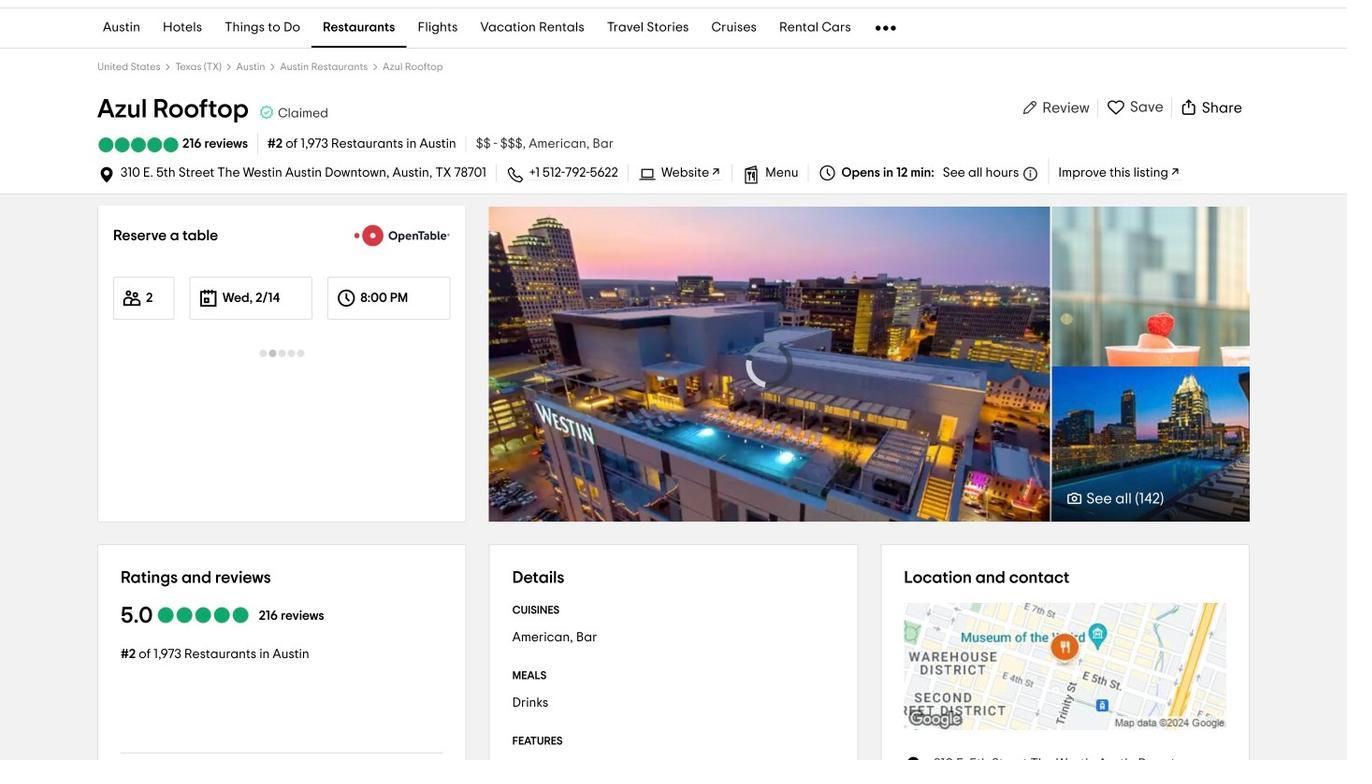 Task type: locate. For each thing, give the bounding box(es) containing it.
5.0 of 5 bubbles image
[[97, 138, 180, 153]]

video player region
[[489, 207, 1050, 523]]



Task type: vqa. For each thing, say whether or not it's contained in the screenshot.
2nd Deal from the bottom of the page
no



